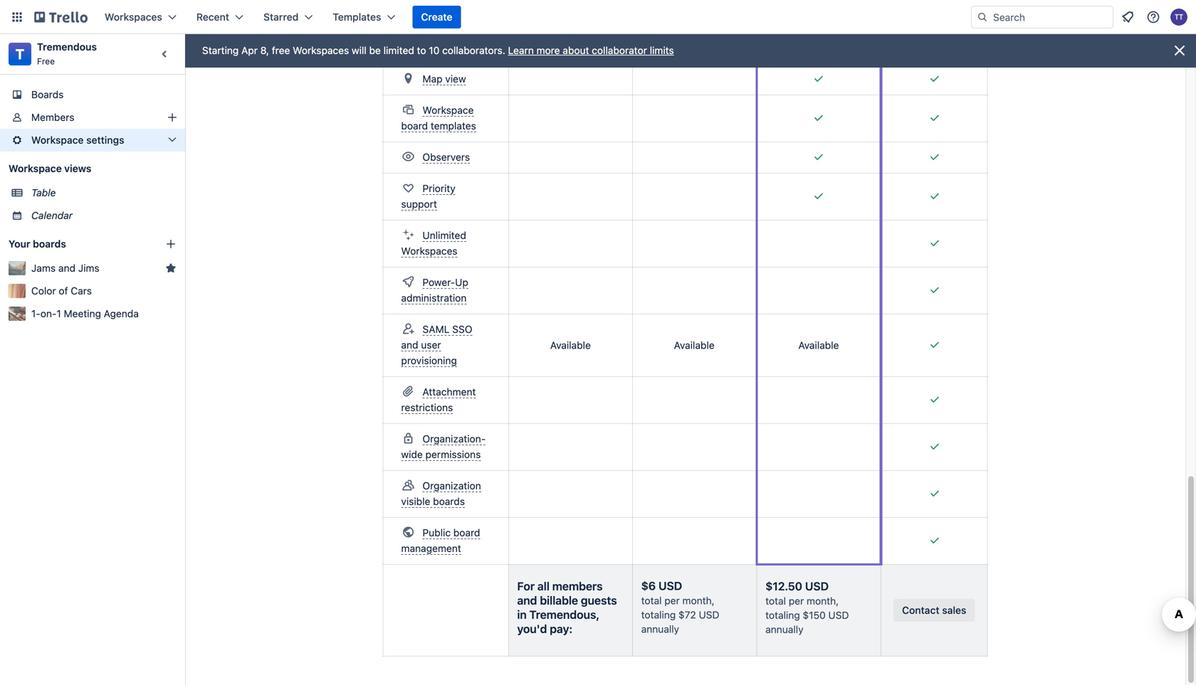 Task type: describe. For each thing, give the bounding box(es) containing it.
1 available from the left
[[550, 340, 591, 351]]

contact sales
[[903, 605, 967, 617]]

administration
[[401, 292, 467, 304]]

collaborator
[[592, 45, 647, 56]]

billable
[[540, 594, 578, 608]]

sso
[[452, 324, 473, 335]]

unlimited
[[423, 230, 466, 241]]

1-on-1 meeting agenda link
[[31, 307, 177, 321]]

boards inside the organization visible boards
[[433, 496, 465, 508]]

free
[[37, 56, 55, 66]]

recent
[[196, 11, 229, 23]]

for all members and billable guests in
[[517, 580, 617, 622]]

create
[[421, 11, 453, 23]]

be
[[369, 45, 381, 56]]

workspace settings
[[31, 134, 124, 146]]

starting
[[202, 45, 239, 56]]

pay:
[[550, 623, 573, 636]]

board for management
[[454, 527, 480, 539]]

0 notifications image
[[1120, 9, 1137, 26]]

total for $12.50
[[766, 596, 786, 608]]

boards link
[[0, 83, 185, 106]]

, you'd pay:
[[517, 609, 600, 636]]

organization-
[[423, 433, 486, 445]]

workspaces inside unlimited workspaces
[[401, 245, 458, 257]]

2 available from the left
[[674, 340, 715, 351]]

workspace for settings
[[31, 134, 84, 146]]

color
[[31, 285, 56, 297]]

wide
[[401, 449, 423, 461]]

table
[[31, 187, 56, 199]]

usd for $12.50
[[805, 580, 829, 594]]

collaborators.
[[442, 45, 506, 56]]

support
[[401, 198, 437, 210]]

organization
[[423, 480, 481, 492]]

month, for $12.50 usd
[[807, 596, 839, 608]]

workspaces inside popup button
[[105, 11, 162, 23]]

jams and jims
[[31, 262, 99, 274]]

about
[[563, 45, 589, 56]]

public board management
[[401, 527, 480, 555]]

,
[[596, 609, 600, 622]]

organization- wide permissions
[[401, 433, 486, 461]]

attachment restrictions
[[401, 386, 476, 414]]

contact
[[903, 605, 940, 617]]

settings
[[86, 134, 124, 146]]

members link
[[0, 106, 185, 129]]

$150
[[803, 610, 826, 622]]

color of cars
[[31, 285, 92, 297]]

calendar link
[[31, 209, 177, 223]]

back to home image
[[34, 6, 88, 28]]

power-up administration
[[401, 277, 469, 304]]

tremendous for tremendous
[[530, 609, 596, 622]]

your
[[9, 238, 30, 250]]

free
[[272, 45, 290, 56]]

workspace navigation collapse icon image
[[155, 44, 175, 64]]

starting apr 8, free workspaces will be limited to 10 collaborators. learn more about collaborator limits
[[202, 45, 674, 56]]

for
[[517, 580, 535, 594]]

$12.50
[[766, 580, 803, 594]]

table link
[[31, 186, 177, 200]]

t link
[[9, 43, 31, 66]]

$6
[[641, 580, 656, 593]]

meeting
[[64, 308, 101, 320]]

jams
[[31, 262, 56, 274]]

Search field
[[989, 6, 1113, 28]]

of
[[59, 285, 68, 297]]

month, for $6 usd
[[683, 595, 715, 607]]

workspace for views
[[9, 163, 62, 175]]

and inside saml sso and user provisioning
[[401, 339, 418, 351]]

$72
[[679, 610, 696, 621]]

limits
[[650, 45, 674, 56]]

color of cars link
[[31, 284, 177, 298]]

calendar
[[31, 210, 73, 222]]

usd for $72
[[699, 610, 720, 621]]

primary element
[[0, 0, 1197, 34]]

tremendous link
[[37, 41, 97, 53]]

priority support
[[401, 183, 456, 210]]

boards
[[31, 89, 64, 100]]



Task type: vqa. For each thing, say whether or not it's contained in the screenshot.
taco Image
no



Task type: locate. For each thing, give the bounding box(es) containing it.
workspaces down unlimited at the left top of the page
[[401, 245, 458, 257]]

annually for $12.50
[[766, 624, 804, 636]]

1 month, from the left
[[683, 595, 715, 607]]

1 totaling from the left
[[641, 610, 676, 621]]

will
[[352, 45, 367, 56]]

workspace inside dropdown button
[[31, 134, 84, 146]]

$6 usd total per month, totaling
[[641, 580, 715, 621]]

jims
[[78, 262, 99, 274]]

jams and jims link
[[31, 261, 160, 276]]

members
[[31, 111, 74, 123]]

workspace views
[[9, 163, 91, 175]]

boards down organization
[[433, 496, 465, 508]]

map
[[423, 73, 443, 85]]

templates
[[431, 120, 476, 132]]

permissions
[[426, 449, 481, 461]]

starred button
[[255, 6, 321, 28]]

$72 usd annually
[[641, 610, 720, 636]]

provisioning
[[401, 355, 457, 367]]

your boards with 3 items element
[[9, 236, 144, 253]]

1 vertical spatial and
[[401, 339, 418, 351]]

0 vertical spatial workspace
[[423, 104, 474, 116]]

search image
[[977, 11, 989, 23]]

total for $6
[[641, 595, 662, 607]]

and left jims
[[58, 262, 75, 274]]

total down $12.50
[[766, 596, 786, 608]]

1 horizontal spatial workspaces
[[293, 45, 349, 56]]

guests
[[581, 594, 617, 608]]

view
[[445, 73, 466, 85]]

$150 usd annually
[[766, 610, 849, 636]]

apr
[[241, 45, 258, 56]]

boards
[[33, 238, 66, 250], [433, 496, 465, 508]]

learn
[[508, 45, 534, 56]]

board inside the public board management
[[454, 527, 480, 539]]

10
[[429, 45, 440, 56]]

board right public
[[454, 527, 480, 539]]

1 vertical spatial board
[[454, 527, 480, 539]]

1 horizontal spatial and
[[401, 339, 418, 351]]

1 vertical spatial workspace
[[31, 134, 84, 146]]

workspace down members
[[31, 134, 84, 146]]

0 vertical spatial and
[[58, 262, 75, 274]]

boards up jams
[[33, 238, 66, 250]]

saml
[[423, 324, 450, 335]]

usd
[[659, 580, 682, 593], [805, 580, 829, 594], [699, 610, 720, 621], [829, 610, 849, 622]]

observers
[[423, 151, 470, 163]]

1 annually from the left
[[641, 624, 680, 636]]

attachment
[[423, 386, 476, 398]]

0 horizontal spatial available
[[550, 340, 591, 351]]

2 annually from the left
[[766, 624, 804, 636]]

annually down $150
[[766, 624, 804, 636]]

0 horizontal spatial total
[[641, 595, 662, 607]]

0 horizontal spatial and
[[58, 262, 75, 274]]

per for $12.50
[[789, 596, 804, 608]]

contact sales link
[[894, 600, 975, 623]]

1 horizontal spatial available
[[674, 340, 715, 351]]

you'd
[[517, 623, 547, 636]]

board inside workspace board templates
[[401, 120, 428, 132]]

0 vertical spatial boards
[[33, 238, 66, 250]]

priority
[[423, 183, 456, 194]]

totaling down $12.50
[[766, 610, 800, 622]]

totaling left $72
[[641, 610, 676, 621]]

2 horizontal spatial and
[[517, 594, 537, 608]]

workspaces
[[105, 11, 162, 23], [293, 45, 349, 56], [401, 245, 458, 257]]

1 horizontal spatial month,
[[807, 596, 839, 608]]

per inside $12.50 usd total per month, totaling
[[789, 596, 804, 608]]

and inside for all members and billable guests in
[[517, 594, 537, 608]]

2 totaling from the left
[[766, 610, 800, 622]]

usd for $150
[[829, 610, 849, 622]]

0 horizontal spatial totaling
[[641, 610, 676, 621]]

per
[[665, 595, 680, 607], [789, 596, 804, 608]]

0 vertical spatial tremendous
[[37, 41, 97, 53]]

annually inside $72 usd annually
[[641, 624, 680, 636]]

1 vertical spatial boards
[[433, 496, 465, 508]]

1 horizontal spatial tremendous
[[530, 609, 596, 622]]

1 horizontal spatial total
[[766, 596, 786, 608]]

on-
[[40, 308, 57, 320]]

usd inside $12.50 usd total per month, totaling
[[805, 580, 829, 594]]

recent button
[[188, 6, 252, 28]]

usd for $6
[[659, 580, 682, 593]]

templates button
[[324, 6, 404, 28]]

2 per from the left
[[789, 596, 804, 608]]

totaling inside $12.50 usd total per month, totaling
[[766, 610, 800, 622]]

annually down $72
[[641, 624, 680, 636]]

1 vertical spatial tremendous
[[530, 609, 596, 622]]

0 horizontal spatial workspaces
[[105, 11, 162, 23]]

1 horizontal spatial per
[[789, 596, 804, 608]]

totaling
[[641, 610, 676, 621], [766, 610, 800, 622]]

0 horizontal spatial annually
[[641, 624, 680, 636]]

board
[[401, 120, 428, 132], [454, 527, 480, 539]]

2 vertical spatial workspaces
[[401, 245, 458, 257]]

1 horizontal spatial annually
[[766, 624, 804, 636]]

$12.50 usd total per month, totaling
[[766, 580, 839, 622]]

tremendous free
[[37, 41, 97, 66]]

total down the $6
[[641, 595, 662, 607]]

per down $12.50
[[789, 596, 804, 608]]

sales
[[943, 605, 967, 617]]

annually inside $150 usd annually
[[766, 624, 804, 636]]

open information menu image
[[1147, 10, 1161, 24]]

starred icon image
[[165, 263, 177, 274]]

workspace inside workspace board templates
[[423, 104, 474, 116]]

usd inside $150 usd annually
[[829, 610, 849, 622]]

views
[[64, 163, 91, 175]]

per for $6
[[665, 595, 680, 607]]

0 vertical spatial board
[[401, 120, 428, 132]]

and left the user in the left of the page
[[401, 339, 418, 351]]

user
[[421, 339, 441, 351]]

0 vertical spatial workspaces
[[105, 11, 162, 23]]

1
[[57, 308, 61, 320]]

usd inside $6 usd total per month, totaling
[[659, 580, 682, 593]]

annually
[[641, 624, 680, 636], [766, 624, 804, 636]]

8,
[[260, 45, 269, 56]]

1 total from the left
[[641, 595, 662, 607]]

templates
[[333, 11, 381, 23]]

board left "templates"
[[401, 120, 428, 132]]

your boards
[[9, 238, 66, 250]]

workspaces up "workspace navigation collapse icon"
[[105, 11, 162, 23]]

usd right $150
[[829, 610, 849, 622]]

agenda
[[104, 308, 139, 320]]

month,
[[683, 595, 715, 607], [807, 596, 839, 608]]

members
[[552, 580, 603, 594]]

board for templates
[[401, 120, 428, 132]]

tremendous up free
[[37, 41, 97, 53]]

restrictions
[[401, 402, 453, 414]]

t
[[15, 46, 24, 62]]

workspace settings button
[[0, 129, 185, 152]]

limited
[[384, 45, 414, 56]]

1-on-1 meeting agenda
[[31, 308, 139, 320]]

2 total from the left
[[766, 596, 786, 608]]

2 month, from the left
[[807, 596, 839, 608]]

total inside $6 usd total per month, totaling
[[641, 595, 662, 607]]

2 vertical spatial workspace
[[9, 163, 62, 175]]

2 horizontal spatial available
[[799, 340, 839, 351]]

and down for
[[517, 594, 537, 608]]

month, up $150
[[807, 596, 839, 608]]

month, inside $6 usd total per month, totaling
[[683, 595, 715, 607]]

1 horizontal spatial boards
[[433, 496, 465, 508]]

in
[[517, 609, 527, 622]]

2 horizontal spatial workspaces
[[401, 245, 458, 257]]

workspace for board
[[423, 104, 474, 116]]

starred
[[264, 11, 299, 23]]

totaling for $12.50
[[766, 610, 800, 622]]

tremendous
[[37, 41, 97, 53], [530, 609, 596, 622]]

create button
[[413, 6, 461, 28]]

1 horizontal spatial totaling
[[766, 610, 800, 622]]

workspaces left 'will'
[[293, 45, 349, 56]]

usd inside $72 usd annually
[[699, 610, 720, 621]]

2 vertical spatial and
[[517, 594, 537, 608]]

usd right $72
[[699, 610, 720, 621]]

visible
[[401, 496, 430, 508]]

0 horizontal spatial month,
[[683, 595, 715, 607]]

1 horizontal spatial board
[[454, 527, 480, 539]]

total inside $12.50 usd total per month, totaling
[[766, 596, 786, 608]]

totaling inside $6 usd total per month, totaling
[[641, 610, 676, 621]]

workspace up "templates"
[[423, 104, 474, 116]]

1 vertical spatial workspaces
[[293, 45, 349, 56]]

saml sso and user provisioning
[[401, 324, 473, 367]]

tremendous up pay:
[[530, 609, 596, 622]]

all
[[538, 580, 550, 594]]

tremendous for tremendous free
[[37, 41, 97, 53]]

public
[[423, 527, 451, 539]]

usd right the $6
[[659, 580, 682, 593]]

power-
[[423, 277, 455, 288]]

1 per from the left
[[665, 595, 680, 607]]

1-
[[31, 308, 40, 320]]

per up $72
[[665, 595, 680, 607]]

0 horizontal spatial board
[[401, 120, 428, 132]]

3 available from the left
[[799, 340, 839, 351]]

month, up $72
[[683, 595, 715, 607]]

per inside $6 usd total per month, totaling
[[665, 595, 680, 607]]

workspace board templates
[[401, 104, 476, 132]]

totaling for $6
[[641, 610, 676, 621]]

0 horizontal spatial per
[[665, 595, 680, 607]]

up
[[455, 277, 469, 288]]

0 horizontal spatial boards
[[33, 238, 66, 250]]

management
[[401, 543, 461, 555]]

0 horizontal spatial tremendous
[[37, 41, 97, 53]]

cars
[[71, 285, 92, 297]]

workspace up table
[[9, 163, 62, 175]]

month, inside $12.50 usd total per month, totaling
[[807, 596, 839, 608]]

usd up $150
[[805, 580, 829, 594]]

terry turtle (terryturtle) image
[[1171, 9, 1188, 26]]

annually for $6
[[641, 624, 680, 636]]

add board image
[[165, 239, 177, 250]]

more
[[537, 45, 560, 56]]



